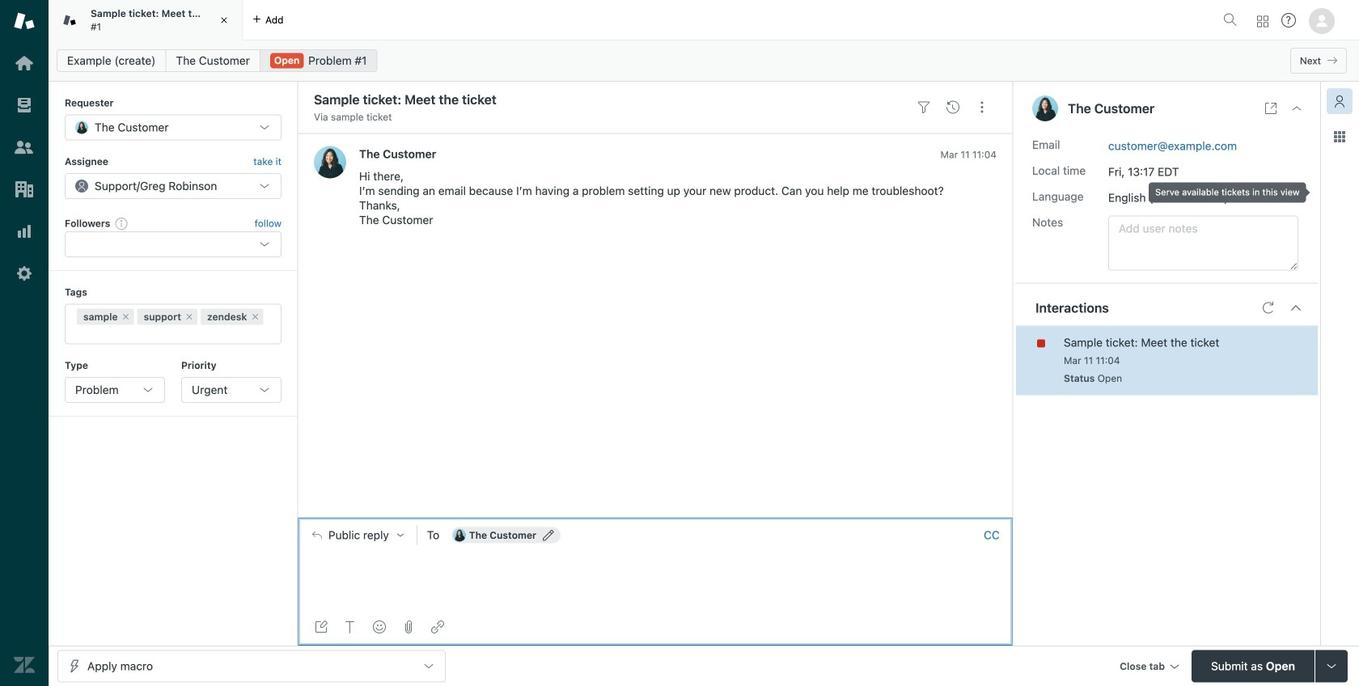 Task type: vqa. For each thing, say whether or not it's contained in the screenshot.
the bottommost Yesterday 11:04 Text Box
no



Task type: describe. For each thing, give the bounding box(es) containing it.
1 remove image from the left
[[121, 312, 131, 322]]

hide composer image
[[649, 511, 662, 524]]

secondary element
[[49, 44, 1359, 77]]

avatar image
[[314, 146, 346, 178]]

3 remove image from the left
[[250, 312, 260, 322]]

organizations image
[[14, 179, 35, 200]]

draft mode image
[[315, 621, 328, 633]]

events image
[[947, 101, 960, 114]]

Public reply composer text field
[[305, 552, 1006, 586]]

1 horizontal spatial close image
[[1290, 102, 1303, 115]]

zendesk support image
[[14, 11, 35, 32]]

customers image
[[14, 137, 35, 158]]

2 remove image from the left
[[184, 312, 194, 322]]

customer@example.com image
[[453, 529, 466, 542]]

customer context image
[[1333, 95, 1346, 108]]

admin image
[[14, 263, 35, 284]]

zendesk image
[[14, 655, 35, 676]]

views image
[[14, 95, 35, 116]]

filter image
[[917, 101, 930, 114]]

get started image
[[14, 53, 35, 74]]

Subject field
[[311, 90, 906, 109]]



Task type: locate. For each thing, give the bounding box(es) containing it.
0 vertical spatial close image
[[216, 12, 232, 28]]

2 horizontal spatial remove image
[[250, 312, 260, 322]]

close image inside tabs tab list
[[216, 12, 232, 28]]

edit user image
[[543, 530, 554, 541]]

reporting image
[[14, 221, 35, 242]]

1 horizontal spatial remove image
[[184, 312, 194, 322]]

Mar 11 11:04 text field
[[940, 149, 997, 160]]

remove image
[[121, 312, 131, 322], [184, 312, 194, 322], [250, 312, 260, 322]]

insert emojis image
[[373, 621, 386, 633]]

user image
[[1032, 95, 1058, 121]]

add link (cmd k) image
[[431, 621, 444, 633]]

apps image
[[1333, 130, 1346, 143]]

view more details image
[[1265, 102, 1277, 115]]

1 vertical spatial close image
[[1290, 102, 1303, 115]]

format text image
[[344, 621, 357, 633]]

0 horizontal spatial close image
[[216, 12, 232, 28]]

get help image
[[1282, 13, 1296, 28]]

tab
[[49, 0, 243, 40]]

close image
[[216, 12, 232, 28], [1290, 102, 1303, 115]]

0 horizontal spatial remove image
[[121, 312, 131, 322]]

Mar 11 11:04 text field
[[1064, 355, 1120, 366]]

info on adding followers image
[[115, 217, 128, 230]]

displays possible ticket submission types image
[[1325, 660, 1338, 673]]

Add user notes text field
[[1108, 216, 1299, 271]]

tabs tab list
[[49, 0, 1217, 40]]

ticket actions image
[[976, 101, 989, 114]]

add attachment image
[[402, 621, 415, 633]]

main element
[[0, 0, 49, 686]]

zendesk products image
[[1257, 16, 1269, 27]]



